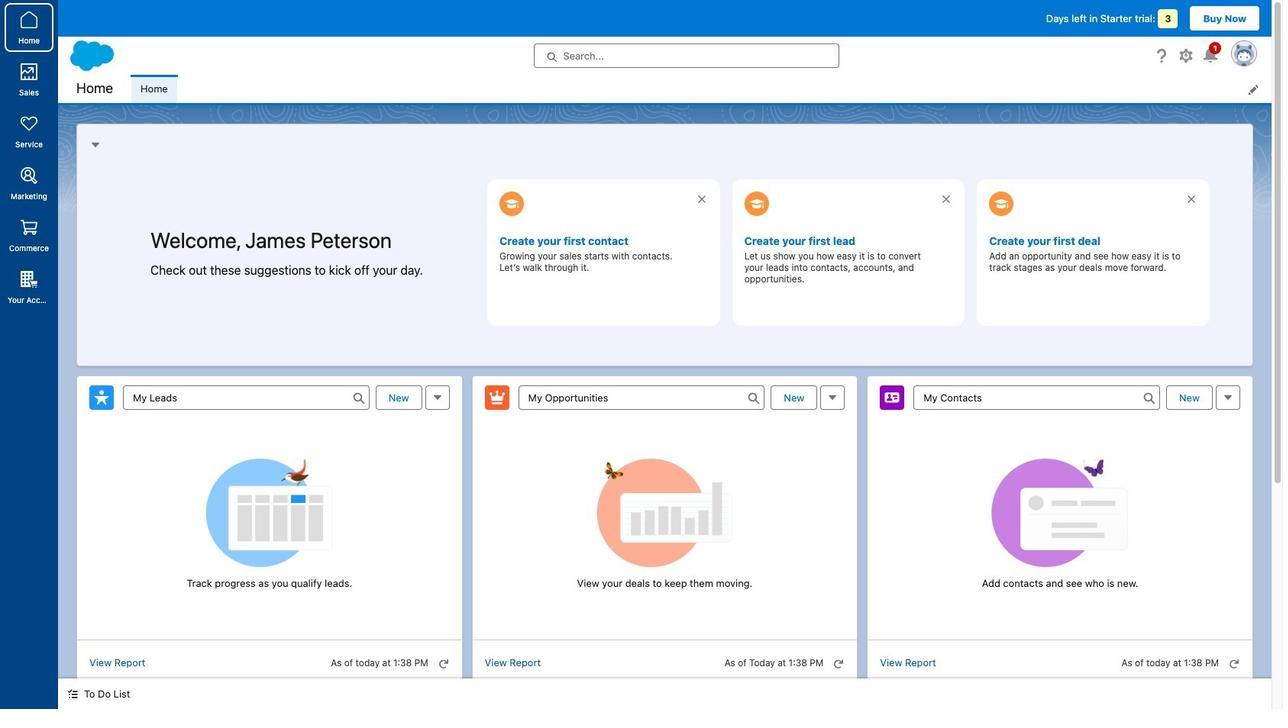 Task type: vqa. For each thing, say whether or not it's contained in the screenshot.
Select an Option text field
yes



Task type: locate. For each thing, give the bounding box(es) containing it.
2 select an option text field from the left
[[519, 386, 765, 410]]

Select an Option text field
[[123, 386, 370, 410], [519, 386, 765, 410], [914, 386, 1161, 410]]

3 select an option text field from the left
[[914, 386, 1161, 410]]

1 horizontal spatial select an option text field
[[519, 386, 765, 410]]

0 horizontal spatial select an option text field
[[123, 386, 370, 410]]

2 horizontal spatial select an option text field
[[914, 386, 1161, 410]]

list
[[131, 75, 1272, 103]]



Task type: describe. For each thing, give the bounding box(es) containing it.
text default image
[[67, 689, 78, 700]]

1 select an option text field from the left
[[123, 386, 370, 410]]



